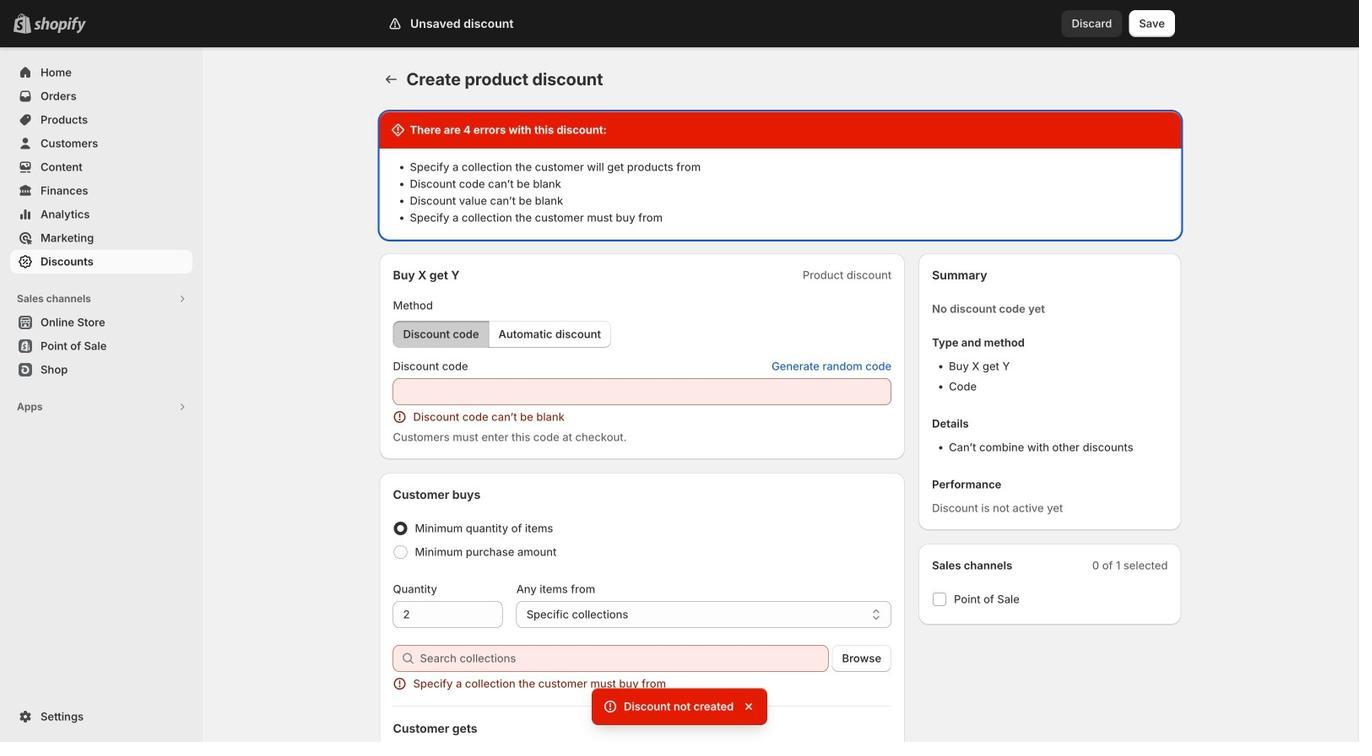 Task type: locate. For each thing, give the bounding box(es) containing it.
None text field
[[393, 378, 892, 405], [393, 601, 503, 628], [393, 378, 892, 405], [393, 601, 503, 628]]



Task type: describe. For each thing, give the bounding box(es) containing it.
shopify image
[[34, 17, 86, 34]]

Search collections text field
[[420, 645, 829, 672]]



Task type: vqa. For each thing, say whether or not it's contained in the screenshot.
SEARCH COLLECTIONS text box
yes



